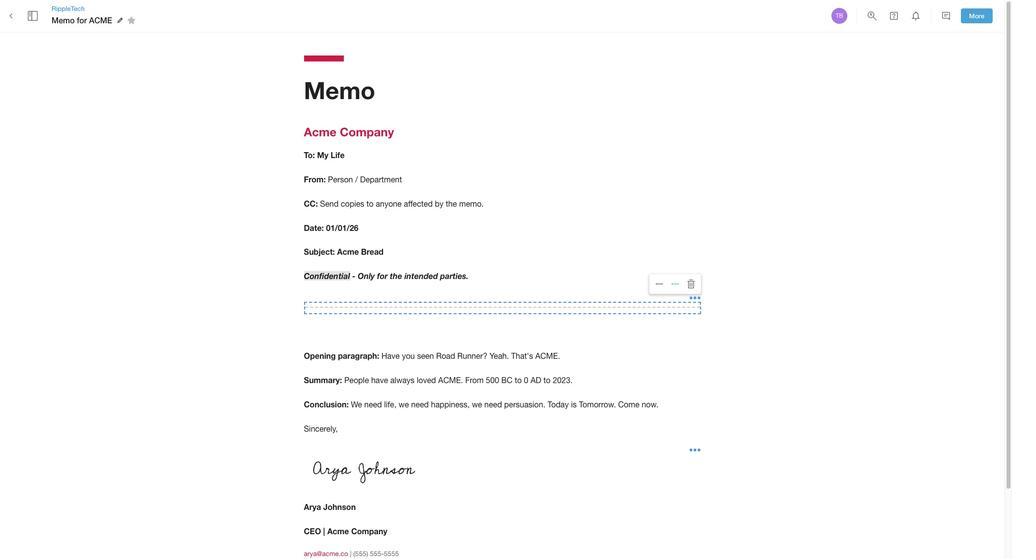 Task type: vqa. For each thing, say whether or not it's contained in the screenshot.
the TB button
yes



Task type: describe. For each thing, give the bounding box(es) containing it.
acme. inside the summary: people have always loved acme. from 500 bc to 0 ad to 2023.
[[438, 376, 463, 385]]

now.
[[642, 400, 658, 409]]

you
[[402, 352, 415, 361]]

subject:
[[304, 247, 335, 257]]

have
[[371, 376, 388, 385]]

send
[[320, 199, 339, 208]]

1 vertical spatial company
[[351, 527, 387, 536]]

-
[[352, 271, 355, 281]]

we
[[351, 400, 362, 409]]

tb button
[[830, 6, 849, 25]]

conclusion:
[[304, 400, 349, 409]]

happiness,
[[431, 400, 470, 409]]

ad
[[531, 376, 541, 385]]

2 we from the left
[[472, 400, 482, 409]]

favorite image
[[126, 14, 137, 26]]

tomorrow.
[[579, 400, 616, 409]]

arya@acme.co | (555) 555-5555
[[304, 550, 399, 558]]

yeah.
[[490, 352, 509, 361]]

road
[[436, 352, 455, 361]]

to:
[[304, 150, 315, 160]]

sincerely,
[[304, 424, 338, 433]]

500
[[486, 376, 499, 385]]

more button
[[961, 8, 993, 24]]

/
[[355, 175, 358, 184]]

from: person / department
[[304, 175, 402, 184]]

ceo | acme company
[[304, 527, 387, 536]]

1 horizontal spatial to
[[515, 376, 522, 385]]

conclusion: we need life, we need happiness, we need persuasion. today is tomorrow. come now.
[[304, 400, 658, 409]]

memo for memo
[[304, 76, 375, 104]]

rippletech link
[[52, 4, 139, 13]]

intended
[[404, 271, 438, 281]]

date: 01/01/26
[[304, 223, 358, 232]]

confidential - only for the intended parties.
[[304, 271, 469, 281]]

date:
[[304, 223, 324, 232]]

summary:
[[304, 376, 342, 385]]

cc:
[[304, 199, 318, 208]]

0
[[524, 376, 528, 385]]

life
[[331, 150, 345, 160]]

| for arya@acme.co
[[350, 550, 352, 558]]

0 vertical spatial company
[[340, 125, 394, 139]]

subject: acme bread
[[304, 247, 384, 257]]

acme. inside opening paragraph: have you seen road runner? yeah. that's acme.
[[535, 352, 560, 361]]

ceo
[[304, 527, 321, 536]]

department
[[360, 175, 402, 184]]

the inside 'cc: send copies to anyone affected by the memo.'
[[446, 199, 457, 208]]

paragraph:
[[338, 351, 379, 361]]

opening
[[304, 351, 336, 361]]

memo for acme
[[52, 15, 112, 25]]

01/01/26
[[326, 223, 358, 232]]

bread
[[361, 247, 384, 257]]

always
[[390, 376, 415, 385]]

seen
[[417, 352, 434, 361]]

arya@acme.co
[[304, 550, 348, 558]]

2 horizontal spatial to
[[544, 376, 551, 385]]

1 need from the left
[[364, 400, 382, 409]]

3 need from the left
[[484, 400, 502, 409]]

today
[[548, 400, 569, 409]]



Task type: locate. For each thing, give the bounding box(es) containing it.
0 vertical spatial acme
[[304, 125, 337, 139]]

0 horizontal spatial for
[[77, 15, 87, 25]]

people
[[344, 376, 369, 385]]

to left 0
[[515, 376, 522, 385]]

0 vertical spatial |
[[323, 527, 325, 536]]

acme left bread
[[337, 247, 359, 257]]

for
[[77, 15, 87, 25], [377, 271, 388, 281]]

to right ad
[[544, 376, 551, 385]]

1 horizontal spatial |
[[350, 550, 352, 558]]

my
[[317, 150, 328, 160]]

persuasion.
[[504, 400, 545, 409]]

company up the 555-
[[351, 527, 387, 536]]

2 horizontal spatial need
[[484, 400, 502, 409]]

1 vertical spatial acme
[[337, 247, 359, 257]]

0 horizontal spatial memo
[[52, 15, 75, 25]]

arya@acme.co link
[[304, 550, 348, 558]]

acme.
[[535, 352, 560, 361], [438, 376, 463, 385]]

opening paragraph: have you seen road runner? yeah. that's acme.
[[304, 351, 560, 361]]

2 need from the left
[[411, 400, 429, 409]]

0 vertical spatial for
[[77, 15, 87, 25]]

copies
[[341, 199, 364, 208]]

confidential
[[304, 271, 350, 281]]

johnson
[[323, 503, 356, 512]]

| right ceo
[[323, 527, 325, 536]]

acme down 'johnson'
[[327, 527, 349, 536]]

0 vertical spatial acme.
[[535, 352, 560, 361]]

life,
[[384, 400, 396, 409]]

arya
[[304, 503, 321, 512]]

acme. right that's
[[535, 352, 560, 361]]

memo.
[[459, 199, 484, 208]]

the right by
[[446, 199, 457, 208]]

bc
[[501, 376, 513, 385]]

to right copies
[[367, 199, 374, 208]]

1 horizontal spatial acme.
[[535, 352, 560, 361]]

the left intended
[[390, 271, 402, 281]]

parties.
[[440, 271, 469, 281]]

memo for memo for acme
[[52, 15, 75, 25]]

acme company
[[304, 125, 394, 139]]

2023.
[[553, 376, 573, 385]]

the
[[446, 199, 457, 208], [390, 271, 402, 281]]

rippletech
[[52, 4, 85, 12]]

that's
[[511, 352, 533, 361]]

is
[[571, 400, 577, 409]]

runner?
[[457, 352, 487, 361]]

0 vertical spatial the
[[446, 199, 457, 208]]

summary: people have always loved acme. from 500 bc to 0 ad to 2023.
[[304, 376, 573, 385]]

have
[[382, 352, 400, 361]]

acme up my
[[304, 125, 337, 139]]

company
[[340, 125, 394, 139], [351, 527, 387, 536]]

tb
[[836, 12, 843, 19]]

(555)
[[353, 550, 368, 558]]

anyone
[[376, 199, 402, 208]]

need
[[364, 400, 382, 409], [411, 400, 429, 409], [484, 400, 502, 409]]

1 vertical spatial memo
[[304, 76, 375, 104]]

| left (555)
[[350, 550, 352, 558]]

we down from
[[472, 400, 482, 409]]

0 horizontal spatial to
[[367, 199, 374, 208]]

from:
[[304, 175, 326, 184]]

come
[[618, 400, 640, 409]]

for right the only at left
[[377, 271, 388, 281]]

1 horizontal spatial for
[[377, 271, 388, 281]]

0 horizontal spatial acme.
[[438, 376, 463, 385]]

0 horizontal spatial |
[[323, 527, 325, 536]]

1 vertical spatial the
[[390, 271, 402, 281]]

only
[[358, 271, 375, 281]]

affected
[[404, 199, 433, 208]]

555-
[[370, 550, 384, 558]]

need down "500"
[[484, 400, 502, 409]]

by
[[435, 199, 444, 208]]

arya johnson
[[304, 503, 356, 512]]

1 we from the left
[[399, 400, 409, 409]]

1 horizontal spatial memo
[[304, 76, 375, 104]]

memo down rippletech
[[52, 15, 75, 25]]

5555
[[384, 550, 399, 558]]

memo
[[52, 15, 75, 25], [304, 76, 375, 104]]

need down loved
[[411, 400, 429, 409]]

0 horizontal spatial need
[[364, 400, 382, 409]]

company up life
[[340, 125, 394, 139]]

person
[[328, 175, 353, 184]]

| for ceo
[[323, 527, 325, 536]]

1 horizontal spatial we
[[472, 400, 482, 409]]

acme
[[304, 125, 337, 139], [337, 247, 359, 257], [327, 527, 349, 536]]

cc: send copies to anyone affected by the memo.
[[304, 199, 484, 208]]

to inside 'cc: send copies to anyone affected by the memo.'
[[367, 199, 374, 208]]

need right we
[[364, 400, 382, 409]]

1 vertical spatial |
[[350, 550, 352, 558]]

to: my life
[[304, 150, 345, 160]]

from
[[465, 376, 484, 385]]

2 vertical spatial acme
[[327, 527, 349, 536]]

for down rippletech link
[[77, 15, 87, 25]]

to
[[367, 199, 374, 208], [515, 376, 522, 385], [544, 376, 551, 385]]

1 vertical spatial for
[[377, 271, 388, 281]]

we right life, at bottom
[[399, 400, 409, 409]]

memo up the acme company
[[304, 76, 375, 104]]

|
[[323, 527, 325, 536], [350, 550, 352, 558]]

we
[[399, 400, 409, 409], [472, 400, 482, 409]]

0 vertical spatial memo
[[52, 15, 75, 25]]

1 horizontal spatial need
[[411, 400, 429, 409]]

loved
[[417, 376, 436, 385]]

acme. left from
[[438, 376, 463, 385]]

0 horizontal spatial the
[[390, 271, 402, 281]]

1 horizontal spatial the
[[446, 199, 457, 208]]

acme
[[89, 15, 112, 25]]

more
[[969, 12, 985, 20]]

0 horizontal spatial we
[[399, 400, 409, 409]]

1 vertical spatial acme.
[[438, 376, 463, 385]]



